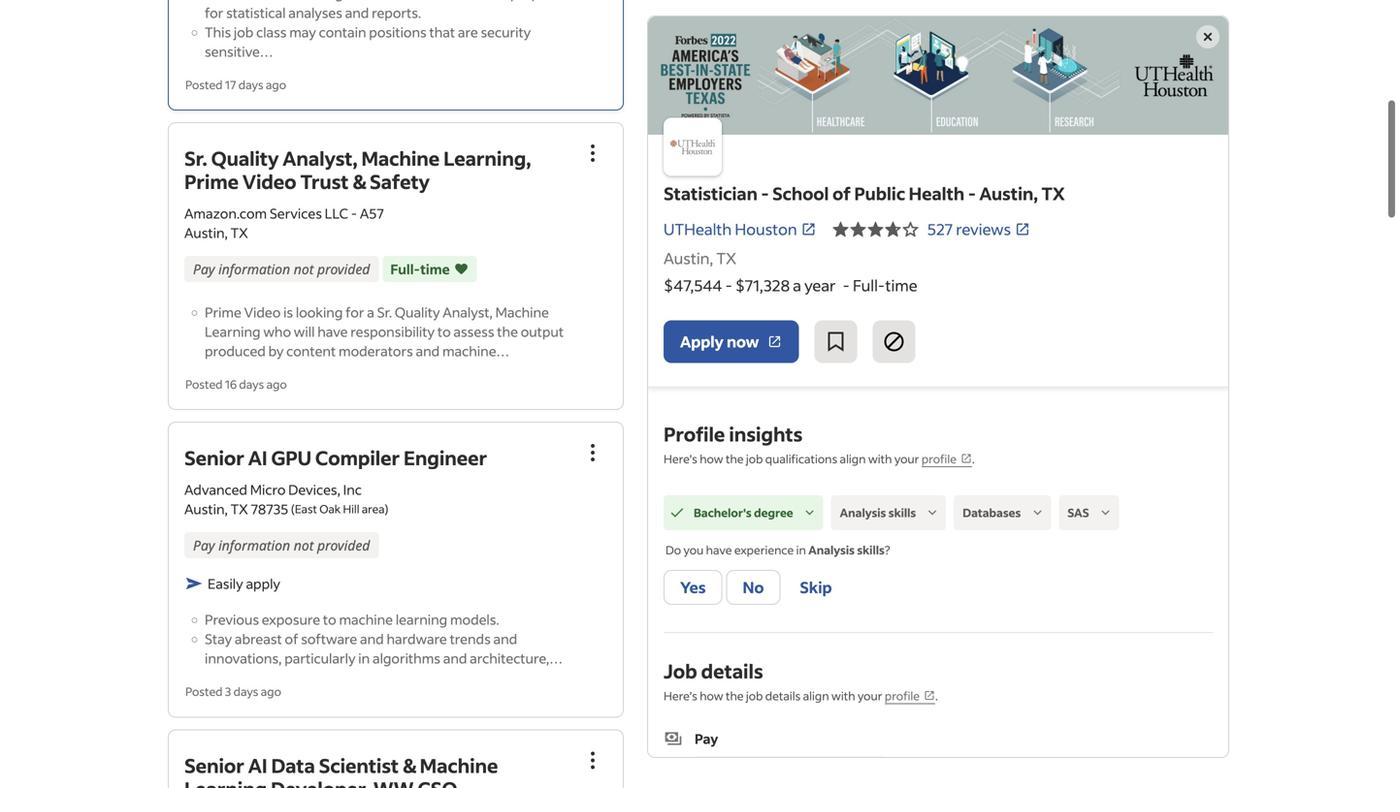 Task type: vqa. For each thing, say whether or not it's contained in the screenshot.
3.8 out of 5 stars. Link to 61 reviews company ratings (opens in a new tab) image
no



Task type: describe. For each thing, give the bounding box(es) containing it.
and up architecture,…
[[493, 631, 517, 648]]

video inside prime video is looking for a sr. quality analyst, machine learning who will have responsibility to assess the output produced by content moderators and machine…
[[244, 304, 281, 321]]

are
[[458, 23, 478, 41]]

analysis skills
[[840, 506, 916, 521]]

engineer
[[404, 446, 487, 471]]

austin, tx
[[664, 248, 737, 268]]

pay information not provided for gpu
[[193, 537, 370, 555]]

a inside prime video is looking for a sr. quality analyst, machine learning who will have responsibility to assess the output produced by content moderators and machine…
[[367, 304, 374, 321]]

days for in preparation for statistical analyses and reports. this job class may contain positions that are security sensitive…
[[238, 77, 263, 92]]

2 horizontal spatial in
[[796, 543, 806, 558]]

not interested image
[[882, 330, 906, 354]]

the for profile insights
[[726, 452, 744, 467]]

profile insights
[[664, 422, 803, 447]]

78735
[[251, 501, 288, 518]]

1 vertical spatial analysis
[[809, 543, 855, 558]]

pay for sr. quality analyst, machine learning, prime video trust & safety
[[193, 260, 215, 278]]

learning inside the senior ai data scientist & machine learning developer, ww cso
[[184, 777, 267, 789]]

that
[[429, 23, 455, 41]]

1 horizontal spatial full-
[[853, 276, 885, 296]]

looking
[[296, 304, 343, 321]]

bachelor's degree
[[694, 506, 793, 521]]

hardware
[[387, 631, 447, 648]]

527 reviews link
[[927, 219, 1031, 239]]

tx inside 'advanced micro devices, inc austin, tx 78735 ( east oak hill area )'
[[231, 501, 248, 518]]

health
[[909, 182, 965, 205]]

data
[[271, 753, 315, 778]]

gpu
[[271, 446, 311, 471]]

austin, up $47,544
[[664, 248, 713, 268]]

- right health
[[968, 182, 976, 205]]

easily apply
[[208, 576, 280, 593]]

align for job details
[[803, 689, 829, 704]]

skip
[[800, 578, 832, 598]]

$47,544 - $71,328 a year - full-time
[[664, 276, 918, 296]]

profile for profile insights
[[922, 452, 957, 467]]

statistical
[[226, 4, 286, 21]]

16
[[225, 377, 237, 392]]

here's for profile
[[664, 452, 698, 467]]

compiler
[[315, 446, 400, 471]]

2 vertical spatial pay
[[695, 731, 718, 748]]

sr. inside prime video is looking for a sr. quality analyst, machine learning who will have responsibility to assess the output produced by content moderators and machine…
[[377, 304, 392, 321]]

previous
[[205, 611, 259, 629]]

for inside in preparation for statistical analyses and reports. this job class may contain positions that are security sensitive…
[[205, 4, 223, 21]]

sas
[[1068, 506, 1089, 521]]

posted for previous exposure to machine learning models. stay abreast of software and hardware trends and innovations, particularly in algorithms and architecture,…
[[185, 685, 223, 700]]

is
[[283, 304, 293, 321]]

1 matching qualification image from the left
[[669, 505, 686, 522]]

profile link for profile insights
[[922, 452, 972, 468]]

hill
[[343, 502, 360, 517]]

no button
[[726, 571, 781, 606]]

now
[[727, 332, 759, 352]]

17
[[225, 77, 236, 92]]

job inside in preparation for statistical analyses and reports. this job class may contain positions that are security sensitive…
[[234, 23, 254, 41]]

to inside prime video is looking for a sr. quality analyst, machine learning who will have responsibility to assess the output produced by content moderators and machine…
[[437, 323, 451, 341]]

machine…
[[442, 343, 510, 360]]

amazon.com services llc - a57 austin, tx
[[184, 205, 384, 242]]

services
[[270, 205, 322, 222]]

posted 16 days ago
[[185, 377, 287, 392]]

how for job
[[700, 689, 723, 704]]

ww
[[373, 777, 414, 789]]

ago for machine
[[261, 685, 281, 700]]

devices,
[[288, 481, 340, 499]]

statistician - school of public health - austin, tx
[[664, 182, 1065, 205]]

bachelor's degree button
[[664, 496, 823, 531]]

missing qualification image for analysis skills
[[924, 505, 941, 522]]

senior for senior ai data scientist & machine learning developer, ww cso
[[184, 753, 244, 778]]

analyst, inside sr. quality analyst, machine learning, prime video trust & safety
[[283, 146, 358, 171]]

provided for compiler
[[317, 537, 370, 555]]

527 reviews
[[927, 219, 1011, 239]]

$71,328
[[735, 276, 790, 296]]

insights
[[729, 422, 803, 447]]

missing qualification image for sas
[[1097, 505, 1115, 522]]

prime inside sr. quality analyst, machine learning, prime video trust & safety
[[184, 169, 239, 194]]

here's for job
[[664, 689, 698, 704]]

yes
[[680, 578, 706, 598]]

apply
[[680, 332, 724, 352]]

provided for machine
[[317, 260, 370, 278]]

cso
[[418, 777, 457, 789]]

1 vertical spatial details
[[765, 689, 801, 704]]

sr. quality analyst, machine learning, prime video trust & safety
[[184, 146, 531, 194]]

$47,544
[[664, 276, 722, 296]]

1 vertical spatial skills
[[857, 543, 885, 558]]

and inside prime video is looking for a sr. quality analyst, machine learning who will have responsibility to assess the output produced by content moderators and machine…
[[416, 343, 440, 360]]

ai for gpu
[[248, 446, 267, 471]]

your for profile insights
[[894, 452, 919, 467]]

uthealth houston
[[664, 219, 797, 239]]

this
[[205, 23, 231, 41]]

1 horizontal spatial time
[[885, 276, 918, 296]]

preparation
[[510, 0, 585, 2]]

save this job image
[[824, 330, 847, 354]]

you
[[684, 543, 704, 558]]

posted 3 days ago
[[185, 685, 281, 700]]

statistician
[[664, 182, 758, 205]]

uthealth
[[664, 219, 732, 239]]

- up houston
[[761, 182, 769, 205]]

do you have experience in analysis skills ?
[[666, 543, 890, 558]]

have inside prime video is looking for a sr. quality analyst, machine learning who will have responsibility to assess the output produced by content moderators and machine…
[[318, 323, 348, 341]]

previous exposure to machine learning models. stay abreast of software and hardware trends and innovations, particularly in algorithms and architecture,…
[[205, 611, 563, 668]]

class
[[256, 23, 287, 41]]

sr. quality analyst, machine learning, prime video trust & safety button
[[184, 146, 531, 194]]

databases button
[[954, 496, 1051, 531]]

senior ai gpu compiler engineer
[[184, 446, 487, 471]]

moderators
[[339, 343, 413, 360]]

senior for senior ai gpu compiler engineer
[[184, 446, 244, 471]]

pay for senior ai gpu compiler engineer
[[193, 537, 215, 555]]

1 vertical spatial ago
[[266, 377, 287, 392]]

?
[[885, 543, 890, 558]]

analyses
[[288, 4, 342, 21]]

prime inside prime video is looking for a sr. quality analyst, machine learning who will have responsibility to assess the output produced by content moderators and machine…
[[205, 304, 241, 321]]

positions
[[369, 23, 427, 41]]

software
[[301, 631, 357, 648]]

days for previous exposure to machine learning models. stay abreast of software and hardware trends and innovations, particularly in algorithms and architecture,…
[[233, 685, 258, 700]]

matches your preference image
[[454, 260, 469, 279]]

in inside previous exposure to machine learning models. stay abreast of software and hardware trends and innovations, particularly in algorithms and architecture,…
[[358, 650, 370, 668]]

safety
[[370, 169, 430, 194]]

school
[[772, 182, 829, 205]]

a57
[[360, 205, 384, 222]]

align for profile insights
[[840, 452, 866, 467]]

0 horizontal spatial full-
[[390, 261, 420, 278]]

learning inside prime video is looking for a sr. quality analyst, machine learning who will have responsibility to assess the output produced by content moderators and machine…
[[205, 323, 261, 341]]

job actions for senior ai gpu compiler engineer is collapsed image
[[581, 442, 605, 465]]

video inside sr. quality analyst, machine learning, prime video trust & safety
[[242, 169, 296, 194]]

austin, up reviews
[[980, 182, 1038, 205]]

reports.
[[372, 4, 421, 21]]

analysis inside button
[[840, 506, 886, 521]]

sas button
[[1059, 496, 1119, 531]]



Task type: locate. For each thing, give the bounding box(es) containing it.
analysis up skip
[[809, 543, 855, 558]]

& inside sr. quality analyst, machine learning, prime video trust & safety
[[353, 169, 366, 194]]

0 vertical spatial ago
[[266, 77, 286, 92]]

1 senior from the top
[[184, 446, 244, 471]]

architecture,…
[[470, 650, 563, 668]]

1 posted from the top
[[185, 77, 223, 92]]

1 vertical spatial video
[[244, 304, 281, 321]]

job for profile insights
[[746, 452, 763, 467]]

a up responsibility
[[367, 304, 374, 321]]

1 vertical spatial pay information not provided
[[193, 537, 370, 555]]

for inside prime video is looking for a sr. quality analyst, machine learning who will have responsibility to assess the output produced by content moderators and machine…
[[346, 304, 364, 321]]

1 horizontal spatial sr.
[[377, 304, 392, 321]]

posted left 17
[[185, 77, 223, 92]]

1 ai from the top
[[248, 446, 267, 471]]

job for job details
[[746, 689, 763, 704]]

ai
[[248, 446, 267, 471], [248, 753, 267, 778]]

0 vertical spatial here's
[[664, 452, 698, 467]]

trends
[[450, 631, 491, 648]]

in right experience
[[796, 543, 806, 558]]

trust
[[300, 169, 349, 194]]

pay information not provided down (
[[193, 537, 370, 555]]

for up this
[[205, 4, 223, 21]]

missing qualification image right analysis skills
[[924, 505, 941, 522]]

the inside prime video is looking for a sr. quality analyst, machine learning who will have responsibility to assess the output produced by content moderators and machine…
[[497, 323, 518, 341]]

full-time
[[390, 261, 450, 278]]

0 horizontal spatial details
[[701, 659, 763, 684]]

full- right year
[[853, 276, 885, 296]]

oak
[[319, 502, 341, 517]]

0 vertical spatial &
[[353, 169, 366, 194]]

output
[[521, 323, 564, 341]]

0 horizontal spatial of
[[285, 631, 298, 648]]

your for job details
[[858, 689, 883, 704]]

days right 16
[[239, 377, 264, 392]]

the down profile insights
[[726, 452, 744, 467]]

who
[[263, 323, 291, 341]]

1 how from the top
[[700, 452, 723, 467]]

matching qualification image right the degree
[[801, 505, 819, 522]]

prime up amazon.com
[[184, 169, 239, 194]]

video
[[242, 169, 296, 194], [244, 304, 281, 321]]

& inside the senior ai data scientist & machine learning developer, ww cso
[[403, 753, 416, 778]]

1 horizontal spatial of
[[833, 182, 851, 205]]

.
[[972, 452, 975, 467], [935, 689, 938, 704]]

- left $71,328
[[725, 276, 732, 296]]

close job details image
[[1196, 25, 1220, 49]]

2 vertical spatial the
[[726, 689, 744, 704]]

provided down hill
[[317, 537, 370, 555]]

reviews
[[956, 219, 1011, 239]]

not up looking at the left of the page
[[294, 260, 314, 278]]

1 horizontal spatial with
[[868, 452, 892, 467]]

job down 'job details'
[[746, 689, 763, 704]]

missing qualification image inside analysis skills button
[[924, 505, 941, 522]]

0 vertical spatial provided
[[317, 260, 370, 278]]

1 vertical spatial prime
[[205, 304, 241, 321]]

2 here's from the top
[[664, 689, 698, 704]]

houston
[[735, 219, 797, 239]]

and down trends on the left bottom
[[443, 650, 467, 668]]

analysis skills button
[[831, 496, 946, 531]]

1 vertical spatial pay
[[193, 537, 215, 555]]

machine inside sr. quality analyst, machine learning, prime video trust & safety
[[361, 146, 440, 171]]

. for insights
[[972, 452, 975, 467]]

and down the machine
[[360, 631, 384, 648]]

2 vertical spatial ago
[[261, 685, 281, 700]]

pay information not provided for analyst,
[[193, 260, 370, 278]]

tx
[[1042, 182, 1065, 205], [231, 224, 248, 242], [716, 248, 737, 268], [231, 501, 248, 518]]

ai left gpu
[[248, 446, 267, 471]]

job
[[234, 23, 254, 41], [746, 452, 763, 467], [746, 689, 763, 704]]

analyst, inside prime video is looking for a sr. quality analyst, machine learning who will have responsibility to assess the output produced by content moderators and machine…
[[443, 304, 493, 321]]

with for job details
[[832, 689, 855, 704]]

days
[[238, 77, 263, 92], [239, 377, 264, 392], [233, 685, 258, 700]]

2 vertical spatial in
[[358, 650, 370, 668]]

in preparation for statistical analyses and reports. this job class may contain positions that are security sensitive…
[[205, 0, 585, 60]]

qualifications
[[765, 452, 838, 467]]

advanced micro devices, inc austin, tx 78735 ( east oak hill area )
[[184, 481, 388, 518]]

1 vertical spatial &
[[403, 753, 416, 778]]

learning left data
[[184, 777, 267, 789]]

machine inside prime video is looking for a sr. quality analyst, machine learning who will have responsibility to assess the output produced by content moderators and machine…
[[495, 304, 549, 321]]

of
[[833, 182, 851, 205], [285, 631, 298, 648]]

0 horizontal spatial quality
[[211, 146, 279, 171]]

to inside previous exposure to machine learning models. stay abreast of software and hardware trends and innovations, particularly in algorithms and architecture,…
[[323, 611, 336, 629]]

quality up amazon.com
[[211, 146, 279, 171]]

assess
[[454, 323, 494, 341]]

0 horizontal spatial in
[[358, 650, 370, 668]]

1 vertical spatial quality
[[395, 304, 440, 321]]

. for details
[[935, 689, 938, 704]]

have right you
[[706, 543, 732, 558]]

2 horizontal spatial missing qualification image
[[1097, 505, 1115, 522]]

0 vertical spatial pay
[[193, 260, 215, 278]]

analysis up ?
[[840, 506, 886, 521]]

1 here's from the top
[[664, 452, 698, 467]]

2 how from the top
[[700, 689, 723, 704]]

quality up responsibility
[[395, 304, 440, 321]]

missing qualification image left 'sas'
[[1029, 505, 1046, 522]]

quality inside sr. quality analyst, machine learning, prime video trust & safety
[[211, 146, 279, 171]]

0 horizontal spatial with
[[832, 689, 855, 704]]

llc
[[325, 205, 348, 222]]

machine
[[361, 146, 440, 171], [495, 304, 549, 321], [420, 753, 498, 778]]

2 ai from the top
[[248, 753, 267, 778]]

0 vertical spatial posted
[[185, 77, 223, 92]]

job up sensitive…
[[234, 23, 254, 41]]

skills up ?
[[889, 506, 916, 521]]

1 vertical spatial provided
[[317, 537, 370, 555]]

1 vertical spatial profile
[[885, 689, 920, 704]]

0 horizontal spatial for
[[205, 4, 223, 21]]

3.8 out of 5 stars image
[[832, 218, 920, 241]]

and down responsibility
[[416, 343, 440, 360]]

sr. up amazon.com
[[184, 146, 207, 171]]

skills inside button
[[889, 506, 916, 521]]

in up security
[[496, 0, 508, 2]]

ago
[[266, 77, 286, 92], [266, 377, 287, 392], [261, 685, 281, 700]]

3 missing qualification image from the left
[[1097, 505, 1115, 522]]

of inside previous exposure to machine learning models. stay abreast of software and hardware trends and innovations, particularly in algorithms and architecture,…
[[285, 631, 298, 648]]

1 missing qualification image from the left
[[924, 505, 941, 522]]

austin, down the advanced
[[184, 501, 228, 518]]

)
[[385, 502, 388, 517]]

senior inside the senior ai data scientist & machine learning developer, ww cso
[[184, 753, 244, 778]]

analyst, up llc
[[283, 146, 358, 171]]

and
[[345, 4, 369, 21], [416, 343, 440, 360], [360, 631, 384, 648], [493, 631, 517, 648], [443, 650, 467, 668]]

- right llc
[[351, 205, 357, 222]]

profile
[[922, 452, 957, 467], [885, 689, 920, 704]]

content
[[286, 343, 336, 360]]

how down 'job details'
[[700, 689, 723, 704]]

& up the a57
[[353, 169, 366, 194]]

0 vertical spatial profile link
[[922, 452, 972, 468]]

matching qualification image
[[669, 505, 686, 522], [801, 505, 819, 522]]

how for profile
[[700, 452, 723, 467]]

527
[[927, 219, 953, 239]]

of left public
[[833, 182, 851, 205]]

0 vertical spatial machine
[[361, 146, 440, 171]]

2 vertical spatial posted
[[185, 685, 223, 700]]

abreast
[[235, 631, 282, 648]]

1 vertical spatial have
[[706, 543, 732, 558]]

0 horizontal spatial sr.
[[184, 146, 207, 171]]

1 provided from the top
[[317, 260, 370, 278]]

full- left matches your preference icon at the top of the page
[[390, 261, 420, 278]]

ago right 3
[[261, 685, 281, 700]]

analyst, up "assess"
[[443, 304, 493, 321]]

not down east
[[294, 537, 314, 555]]

in down the machine
[[358, 650, 370, 668]]

days right 17
[[238, 77, 263, 92]]

0 vertical spatial quality
[[211, 146, 279, 171]]

ago right 17
[[266, 77, 286, 92]]

profile link for job details
[[885, 689, 935, 705]]

uthealth houston link
[[664, 218, 817, 241]]

particularly
[[285, 650, 356, 668]]

1 not from the top
[[294, 260, 314, 278]]

1 horizontal spatial align
[[840, 452, 866, 467]]

1 horizontal spatial your
[[894, 452, 919, 467]]

0 vertical spatial a
[[793, 276, 801, 296]]

1 information from the top
[[218, 260, 290, 278]]

micro
[[250, 481, 286, 499]]

provided up looking at the left of the page
[[317, 260, 370, 278]]

1 vertical spatial to
[[323, 611, 336, 629]]

ai for data
[[248, 753, 267, 778]]

profile
[[664, 422, 725, 447]]

and inside in preparation for statistical analyses and reports. this job class may contain positions that are security sensitive…
[[345, 4, 369, 21]]

0 vertical spatial have
[[318, 323, 348, 341]]

will
[[294, 323, 315, 341]]

information for ai
[[218, 537, 290, 555]]

1 horizontal spatial .
[[972, 452, 975, 467]]

the down 'job details'
[[726, 689, 744, 704]]

1 horizontal spatial quality
[[395, 304, 440, 321]]

0 vertical spatial with
[[868, 452, 892, 467]]

amazon.com
[[184, 205, 267, 222]]

1 vertical spatial information
[[218, 537, 290, 555]]

0 horizontal spatial profile
[[885, 689, 920, 704]]

the right "assess"
[[497, 323, 518, 341]]

2 matching qualification image from the left
[[801, 505, 819, 522]]

0 vertical spatial prime
[[184, 169, 239, 194]]

time up not interested icon at the top
[[885, 276, 918, 296]]

1 vertical spatial not
[[294, 537, 314, 555]]

1 vertical spatial of
[[285, 631, 298, 648]]

1 vertical spatial a
[[367, 304, 374, 321]]

senior up the advanced
[[184, 446, 244, 471]]

0 vertical spatial learning
[[205, 323, 261, 341]]

a left year
[[793, 276, 801, 296]]

pay down 'job details'
[[695, 731, 718, 748]]

0 vertical spatial analysis
[[840, 506, 886, 521]]

2 pay information not provided from the top
[[193, 537, 370, 555]]

1 vertical spatial learning
[[184, 777, 267, 789]]

2 missing qualification image from the left
[[1029, 505, 1046, 522]]

posted left 3
[[185, 685, 223, 700]]

skills down analysis skills
[[857, 543, 885, 558]]

sr. inside sr. quality analyst, machine learning, prime video trust & safety
[[184, 146, 207, 171]]

not for gpu
[[294, 537, 314, 555]]

easily
[[208, 576, 243, 593]]

a
[[793, 276, 801, 296], [367, 304, 374, 321]]

experience
[[734, 543, 794, 558]]

0 vertical spatial sr.
[[184, 146, 207, 171]]

ai inside the senior ai data scientist & machine learning developer, ww cso
[[248, 753, 267, 778]]

job actions for senior ai data scientist & machine learning developer, ww cso is collapsed image
[[581, 749, 605, 773]]

0 horizontal spatial &
[[353, 169, 366, 194]]

2 posted from the top
[[185, 377, 223, 392]]

to left "assess"
[[437, 323, 451, 341]]

skills
[[889, 506, 916, 521], [857, 543, 885, 558]]

responsibility
[[351, 323, 435, 341]]

in inside in preparation for statistical analyses and reports. this job class may contain positions that are security sensitive…
[[496, 0, 508, 2]]

posted left 16
[[185, 377, 223, 392]]

0 horizontal spatial align
[[803, 689, 829, 704]]

pay information not provided up is
[[193, 260, 370, 278]]

austin, down amazon.com
[[184, 224, 228, 242]]

1 vertical spatial posted
[[185, 377, 223, 392]]

here's down 'job'
[[664, 689, 698, 704]]

posted 17 days ago
[[185, 77, 286, 92]]

no
[[743, 578, 764, 598]]

learning
[[396, 611, 447, 629]]

0 vertical spatial how
[[700, 452, 723, 467]]

2 senior from the top
[[184, 753, 244, 778]]

- inside amazon.com services llc - a57 austin, tx
[[351, 205, 357, 222]]

security
[[481, 23, 531, 41]]

uthealth houston logo image
[[648, 16, 1228, 135], [664, 118, 722, 176]]

profile for job details
[[885, 689, 920, 704]]

missing qualification image for databases
[[1029, 505, 1046, 522]]

to
[[437, 323, 451, 341], [323, 611, 336, 629]]

missing qualification image inside sas button
[[1097, 505, 1115, 522]]

video up services on the left top of the page
[[242, 169, 296, 194]]

0 vertical spatial job
[[234, 23, 254, 41]]

0 horizontal spatial missing qualification image
[[924, 505, 941, 522]]

pay up easily
[[193, 537, 215, 555]]

not for analyst,
[[294, 260, 314, 278]]

to up the software
[[323, 611, 336, 629]]

days right 3
[[233, 685, 258, 700]]

information for quality
[[218, 260, 290, 278]]

with for profile insights
[[868, 452, 892, 467]]

1 vertical spatial align
[[803, 689, 829, 704]]

missing qualification image
[[924, 505, 941, 522], [1029, 505, 1046, 522], [1097, 505, 1115, 522]]

ai left data
[[248, 753, 267, 778]]

job actions for sr. quality analyst, machine learning, prime video trust & safety is collapsed image
[[581, 142, 605, 165]]

degree
[[754, 506, 793, 521]]

1 vertical spatial your
[[858, 689, 883, 704]]

(
[[291, 502, 295, 517]]

senior
[[184, 446, 244, 471], [184, 753, 244, 778]]

produced
[[205, 343, 266, 360]]

video up the who at left top
[[244, 304, 281, 321]]

databases
[[963, 506, 1021, 521]]

machine up output
[[495, 304, 549, 321]]

1 horizontal spatial for
[[346, 304, 364, 321]]

0 vertical spatial for
[[205, 4, 223, 21]]

2 not from the top
[[294, 537, 314, 555]]

senior down 3
[[184, 753, 244, 778]]

tx inside amazon.com services llc - a57 austin, tx
[[231, 224, 248, 242]]

posted for in preparation for statistical analyses and reports. this job class may contain positions that are security sensitive…
[[185, 77, 223, 92]]

-
[[761, 182, 769, 205], [968, 182, 976, 205], [351, 205, 357, 222], [725, 276, 732, 296], [843, 276, 850, 296]]

2 vertical spatial days
[[233, 685, 258, 700]]

time left matches your preference icon at the top of the page
[[420, 261, 450, 278]]

2 vertical spatial job
[[746, 689, 763, 704]]

pay
[[193, 260, 215, 278], [193, 537, 215, 555], [695, 731, 718, 748]]

0 horizontal spatial have
[[318, 323, 348, 341]]

have
[[318, 323, 348, 341], [706, 543, 732, 558]]

0 vertical spatial of
[[833, 182, 851, 205]]

1 horizontal spatial a
[[793, 276, 801, 296]]

not
[[294, 260, 314, 278], [294, 537, 314, 555]]

0 vertical spatial days
[[238, 77, 263, 92]]

austin, inside amazon.com services llc - a57 austin, tx
[[184, 224, 228, 242]]

0 horizontal spatial time
[[420, 261, 450, 278]]

information up apply
[[218, 537, 290, 555]]

how
[[700, 452, 723, 467], [700, 689, 723, 704]]

1 vertical spatial in
[[796, 543, 806, 558]]

0 horizontal spatial a
[[367, 304, 374, 321]]

austin, inside 'advanced micro devices, inc austin, tx 78735 ( east oak hill area )'
[[184, 501, 228, 518]]

sr. up responsibility
[[377, 304, 392, 321]]

public
[[854, 182, 905, 205]]

0 vertical spatial details
[[701, 659, 763, 684]]

here's how the job details align with your
[[664, 689, 885, 704]]

matching qualification image up do
[[669, 505, 686, 522]]

2 provided from the top
[[317, 537, 370, 555]]

& left cso
[[403, 753, 416, 778]]

austin,
[[980, 182, 1038, 205], [184, 224, 228, 242], [664, 248, 713, 268], [184, 501, 228, 518]]

pay down amazon.com
[[193, 260, 215, 278]]

here's down the 'profile'
[[664, 452, 698, 467]]

1 horizontal spatial &
[[403, 753, 416, 778]]

learning up produced
[[205, 323, 261, 341]]

1 vertical spatial for
[[346, 304, 364, 321]]

information
[[218, 260, 290, 278], [218, 537, 290, 555]]

inc
[[343, 481, 362, 499]]

models.
[[450, 611, 499, 629]]

2 information from the top
[[218, 537, 290, 555]]

bachelor's
[[694, 506, 752, 521]]

0 vertical spatial profile
[[922, 452, 957, 467]]

stay
[[205, 631, 232, 648]]

&
[[353, 169, 366, 194], [403, 753, 416, 778]]

0 horizontal spatial matching qualification image
[[669, 505, 686, 522]]

exposure
[[262, 611, 320, 629]]

skip button
[[784, 571, 848, 606]]

do
[[666, 543, 681, 558]]

0 vertical spatial .
[[972, 452, 975, 467]]

ago for statistical
[[266, 77, 286, 92]]

missing qualification image right 'sas'
[[1097, 505, 1115, 522]]

0 vertical spatial in
[[496, 0, 508, 2]]

information up is
[[218, 260, 290, 278]]

1 vertical spatial profile link
[[885, 689, 935, 705]]

how down the 'profile'
[[700, 452, 723, 467]]

missing qualification image inside databases button
[[1029, 505, 1046, 522]]

here's
[[664, 452, 698, 467], [664, 689, 698, 704]]

job down insights
[[746, 452, 763, 467]]

machine inside the senior ai data scientist & machine learning developer, ww cso
[[420, 753, 498, 778]]

- right year
[[843, 276, 850, 296]]

1 vertical spatial here's
[[664, 689, 698, 704]]

prime up produced
[[205, 304, 241, 321]]

and up contain
[[345, 4, 369, 21]]

0 vertical spatial align
[[840, 452, 866, 467]]

align
[[840, 452, 866, 467], [803, 689, 829, 704]]

area
[[362, 502, 385, 517]]

1 horizontal spatial to
[[437, 323, 451, 341]]

the for job details
[[726, 689, 744, 704]]

1 horizontal spatial have
[[706, 543, 732, 558]]

0 vertical spatial video
[[242, 169, 296, 194]]

your
[[894, 452, 919, 467], [858, 689, 883, 704]]

0 vertical spatial senior
[[184, 446, 244, 471]]

algorithms
[[373, 650, 440, 668]]

3 posted from the top
[[185, 685, 223, 700]]

1 horizontal spatial analyst,
[[443, 304, 493, 321]]

0 vertical spatial pay information not provided
[[193, 260, 370, 278]]

of down exposure
[[285, 631, 298, 648]]

1 vertical spatial job
[[746, 452, 763, 467]]

0 horizontal spatial skills
[[857, 543, 885, 558]]

1 horizontal spatial missing qualification image
[[1029, 505, 1046, 522]]

ago down "by"
[[266, 377, 287, 392]]

1 pay information not provided from the top
[[193, 260, 370, 278]]

1 vertical spatial days
[[239, 377, 264, 392]]

machine up the a57
[[361, 146, 440, 171]]

by
[[268, 343, 284, 360]]

0 vertical spatial information
[[218, 260, 290, 278]]

for right looking at the left of the page
[[346, 304, 364, 321]]

the
[[497, 323, 518, 341], [726, 452, 744, 467], [726, 689, 744, 704]]

1 vertical spatial how
[[700, 689, 723, 704]]

1 vertical spatial ai
[[248, 753, 267, 778]]

here's how the job qualifications align with your
[[664, 452, 922, 467]]

have down looking at the left of the page
[[318, 323, 348, 341]]

east
[[295, 502, 317, 517]]

quality inside prime video is looking for a sr. quality analyst, machine learning who will have responsibility to assess the output produced by content moderators and machine…
[[395, 304, 440, 321]]

0 vertical spatial skills
[[889, 506, 916, 521]]

machine right ww
[[420, 753, 498, 778]]

with
[[868, 452, 892, 467], [832, 689, 855, 704]]



